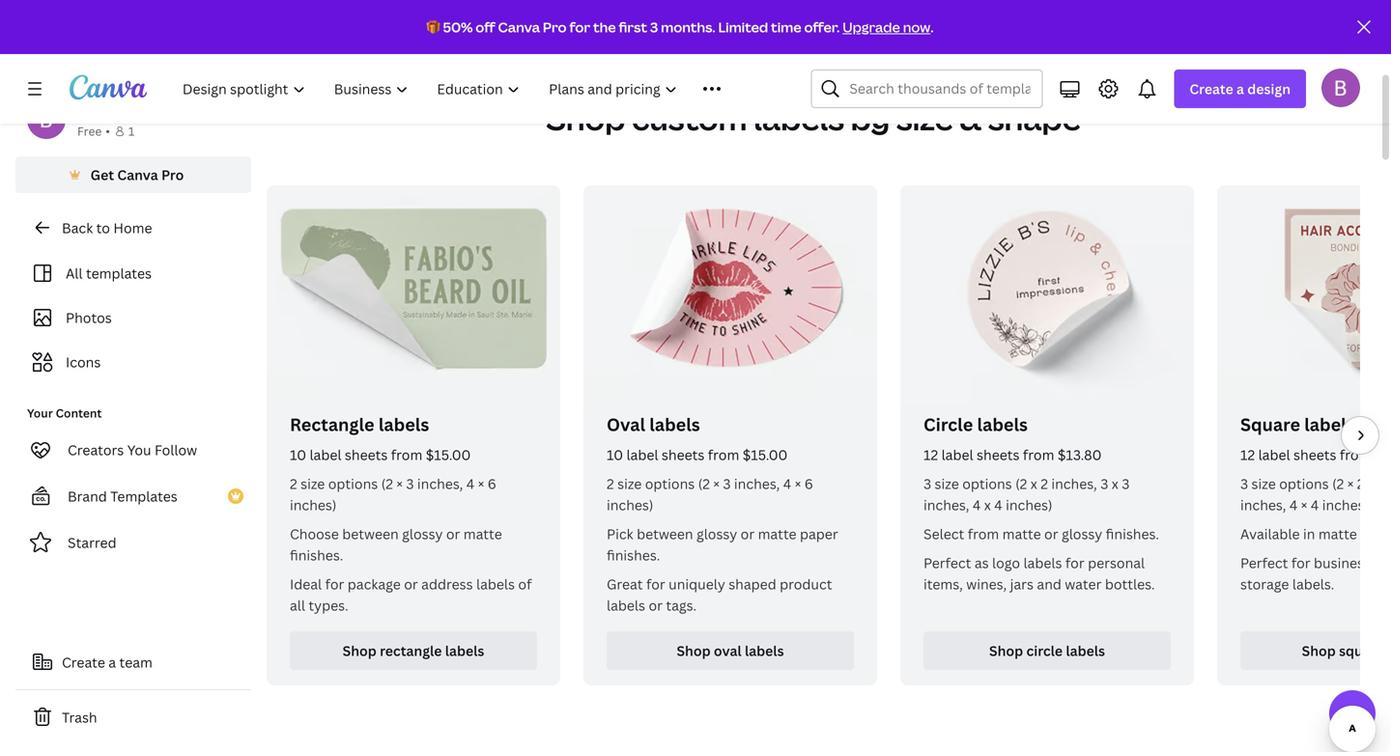 Task type: describe. For each thing, give the bounding box(es) containing it.
all templates link
[[27, 255, 240, 292]]

the
[[593, 18, 616, 36]]

size for rectangle labels
[[301, 475, 325, 493]]

upgrade now button
[[843, 18, 931, 36]]

wines,
[[966, 575, 1007, 594]]

choose between glossy or matte finishes.
[[290, 525, 502, 565]]

&
[[960, 98, 982, 140]]

brand templates link
[[15, 477, 251, 516]]

water
[[1065, 575, 1102, 594]]

50%
[[443, 18, 473, 36]]

circle
[[924, 413, 973, 437]]

brand
[[68, 487, 107, 506]]

3 up personal
[[1122, 475, 1130, 493]]

square
[[1240, 413, 1300, 437]]

square labels 12 label sheets from $13
[[1240, 413, 1391, 464]]

available
[[1240, 525, 1300, 543]]

photos
[[66, 309, 112, 327]]

back to home link
[[15, 209, 251, 247]]

inches) for oval
[[607, 496, 653, 514]]

2 size options (2 × 3 inches, 4 × 6 inches) for oval labels
[[607, 475, 813, 514]]

or inside great for uniquely shaped product labels or tags.
[[649, 597, 663, 615]]

glossy for oval labels
[[697, 525, 737, 543]]

trash link
[[15, 698, 251, 737]]

follow
[[155, 441, 197, 459]]

10 for rectangle
[[290, 446, 306, 464]]

tags.
[[666, 597, 697, 615]]

2 2 from the left
[[607, 475, 614, 493]]

•
[[106, 123, 110, 139]]

inches, for circle labels
[[1051, 475, 1097, 493]]

create for create a team
[[62, 654, 105, 672]]

icons
[[66, 353, 101, 371]]

inches, up select
[[924, 496, 969, 514]]

circle labels image
[[900, 185, 1194, 406]]

rectangle labels image
[[267, 185, 560, 406]]

free
[[77, 123, 102, 139]]

sheets for circle
[[977, 446, 1020, 464]]

4 up as
[[973, 496, 981, 514]]

rectangle labels 10 label sheets from $15.00
[[290, 413, 471, 464]]

.
[[931, 18, 934, 36]]

off
[[476, 18, 495, 36]]

shop for shop custom labels by size & shape
[[546, 98, 625, 140]]

inch
[[1368, 475, 1391, 493]]

labels inside square labels 12 label sheets from $13
[[1304, 413, 1355, 437]]

pro inside button
[[161, 166, 184, 184]]

10 for oval
[[607, 446, 623, 464]]

offer.
[[804, 18, 840, 36]]

from for oval labels
[[708, 446, 739, 464]]

1 2 from the left
[[290, 475, 297, 493]]

creators you follow
[[68, 441, 197, 459]]

shop rectangle labels link
[[290, 632, 537, 670]]

× for square
[[1347, 475, 1354, 493]]

4 × from the left
[[795, 475, 801, 493]]

labels inside circle labels 12 label sheets from $13.80
[[977, 413, 1028, 437]]

shop for shop rectangle labels
[[343, 642, 377, 660]]

shape
[[988, 98, 1081, 140]]

1
[[128, 123, 135, 139]]

shop for shop circle labels
[[989, 642, 1023, 660]]

as
[[975, 554, 989, 572]]

design
[[1248, 80, 1291, 98]]

mo
[[1374, 554, 1391, 572]]

pick
[[607, 525, 633, 543]]

limited
[[718, 18, 768, 36]]

shop for shop square l
[[1302, 642, 1336, 660]]

package
[[348, 575, 401, 594]]

types.
[[309, 597, 348, 615]]

3 right "first" on the top left of the page
[[650, 18, 658, 36]]

team
[[119, 654, 153, 672]]

inches) inside 3 size options (2 x 2 inches, 3 x 3 inches, 4 x 4 inches)
[[1006, 496, 1053, 514]]

3 matte from the left
[[1002, 525, 1041, 543]]

a for design
[[1237, 80, 1244, 98]]

3 glossy from the left
[[1062, 525, 1103, 543]]

your content
[[27, 405, 102, 421]]

2 inside 3 size options (2 × 2 inch
[[1357, 475, 1365, 493]]

canva inside button
[[117, 166, 158, 184]]

1 horizontal spatial x
[[1031, 475, 1037, 493]]

oval
[[714, 642, 742, 660]]

options for square
[[1279, 475, 1329, 493]]

shop circle labels
[[989, 642, 1105, 660]]

circle labels 12 label sheets from $13.80
[[924, 413, 1102, 464]]

time
[[771, 18, 801, 36]]

shop for shop oval labels
[[677, 642, 711, 660]]

and inside perfect as logo labels for personal items, wines, jars and water bottles.
[[1037, 575, 1062, 594]]

photos link
[[27, 299, 240, 336]]

all
[[290, 597, 305, 615]]

labels inside the shop rectangle labels 'link'
[[445, 642, 484, 660]]

3 down oval labels 10 label sheets from $15.00
[[723, 475, 731, 493]]

great for uniquely shaped product labels or tags.
[[607, 575, 832, 615]]

sheets for oval
[[662, 446, 705, 464]]

home
[[113, 219, 152, 237]]

label for circle
[[942, 446, 973, 464]]

circle
[[1026, 642, 1063, 660]]

inches, for rectangle labels
[[417, 475, 463, 493]]

great
[[607, 575, 643, 594]]

$15.00 for rectangle labels
[[426, 446, 471, 464]]

🎁 50% off canva pro for the first 3 months. limited time offer. upgrade now .
[[427, 18, 934, 36]]

items,
[[924, 575, 963, 594]]

labels inside rectangle labels 10 label sheets from $15.00
[[379, 413, 429, 437]]

starred link
[[15, 524, 251, 562]]

icons link
[[27, 344, 240, 381]]

creators
[[68, 441, 124, 459]]

templates
[[110, 487, 178, 506]]

shaped
[[729, 575, 776, 594]]

bottles.
[[1105, 575, 1155, 594]]

your
[[27, 405, 53, 421]]

all templates
[[66, 264, 152, 283]]

uniquely
[[669, 575, 725, 594]]

2 inside 3 size options (2 x 2 inches, 3 x 3 inches, 4 x 4 inches)
[[1041, 475, 1048, 493]]

from for rectangle labels
[[391, 446, 422, 464]]

starred
[[68, 534, 117, 552]]

get
[[90, 166, 114, 184]]

for for square labels
[[1292, 554, 1311, 572]]

jars
[[1010, 575, 1034, 594]]

upgrade
[[843, 18, 900, 36]]

matte inside choose between glossy or matte finishes.
[[463, 525, 502, 543]]

oval
[[607, 413, 645, 437]]

a for team
[[108, 654, 116, 672]]

oval labels image
[[584, 185, 877, 406]]

perfect for square labels
[[1240, 554, 1288, 572]]

logo
[[992, 554, 1020, 572]]

create a design button
[[1174, 70, 1306, 108]]

bob builder image
[[1322, 68, 1360, 107]]

or for rectangle labels
[[446, 525, 460, 543]]

4 matte from the left
[[1319, 525, 1357, 543]]

4 up choose between glossy or matte finishes.
[[466, 475, 475, 493]]

(2 for square labels
[[1332, 475, 1344, 493]]

size for oval labels
[[617, 475, 642, 493]]

(2 for oval labels
[[698, 475, 710, 493]]

ideal
[[290, 575, 322, 594]]

available in matte and g
[[1240, 525, 1391, 543]]

months.
[[661, 18, 715, 36]]

back to home
[[62, 219, 152, 237]]

label for rectangle
[[310, 446, 342, 464]]



Task type: locate. For each thing, give the bounding box(es) containing it.
(2 down rectangle labels 10 label sheets from $15.00
[[381, 475, 393, 493]]

3 (2 from the left
[[1015, 475, 1027, 493]]

(2
[[381, 475, 393, 493], [698, 475, 710, 493], [1015, 475, 1027, 493], [1332, 475, 1344, 493]]

of
[[518, 575, 532, 594]]

inches) for rectangle
[[290, 496, 337, 514]]

2 (2 from the left
[[698, 475, 710, 493]]

1 horizontal spatial 12
[[1240, 446, 1255, 464]]

3 up available
[[1240, 475, 1248, 493]]

size up choose
[[301, 475, 325, 493]]

1 10 from the left
[[290, 446, 306, 464]]

top level navigation element
[[170, 70, 765, 108], [170, 70, 765, 108]]

0 horizontal spatial glossy
[[402, 525, 443, 543]]

1 horizontal spatial canva
[[498, 18, 540, 36]]

for up water
[[1065, 554, 1085, 572]]

shop left circle
[[989, 642, 1023, 660]]

1 horizontal spatial 10
[[607, 446, 623, 464]]

1 horizontal spatial a
[[1237, 80, 1244, 98]]

sheets inside square labels 12 label sheets from $13
[[1294, 446, 1337, 464]]

for for oval labels
[[646, 575, 665, 594]]

label down oval
[[626, 446, 658, 464]]

2 10 from the left
[[607, 446, 623, 464]]

or left the address
[[404, 575, 418, 594]]

from inside rectangle labels 10 label sheets from $15.00
[[391, 446, 422, 464]]

2 sheets from the left
[[662, 446, 705, 464]]

2 options from the left
[[645, 475, 695, 493]]

create left team
[[62, 654, 105, 672]]

0 vertical spatial pro
[[543, 18, 567, 36]]

finishes.
[[1106, 525, 1159, 543], [290, 546, 343, 565], [607, 546, 660, 565]]

create inside button
[[62, 654, 105, 672]]

finishes. inside choose between glossy or matte finishes.
[[290, 546, 343, 565]]

label inside square labels 12 label sheets from $13
[[1258, 446, 1290, 464]]

for right great
[[646, 575, 665, 594]]

or inside choose between glossy or matte finishes.
[[446, 525, 460, 543]]

2 size options (2 × 3 inches, 4 × 6 inches)
[[290, 475, 496, 514], [607, 475, 813, 514]]

create inside dropdown button
[[1190, 80, 1233, 98]]

1 sheets from the left
[[345, 446, 388, 464]]

glossy up the address
[[402, 525, 443, 543]]

or left tags.
[[649, 597, 663, 615]]

3 size options (2 × 2 inch
[[1240, 475, 1391, 514]]

2 2 size options (2 × 3 inches, 4 × 6 inches) from the left
[[607, 475, 813, 514]]

Search search field
[[850, 71, 1030, 107]]

0 horizontal spatial 6
[[488, 475, 496, 493]]

you
[[127, 441, 151, 459]]

(2 left the inch
[[1332, 475, 1344, 493]]

and left g at bottom
[[1360, 525, 1385, 543]]

0 horizontal spatial create
[[62, 654, 105, 672]]

3 down rectangle labels 10 label sheets from $15.00
[[406, 475, 414, 493]]

1 horizontal spatial finishes.
[[607, 546, 660, 565]]

×
[[396, 475, 403, 493], [478, 475, 484, 493], [713, 475, 720, 493], [795, 475, 801, 493], [1347, 475, 1354, 493]]

labels inside shop circle labels link
[[1066, 642, 1105, 660]]

10 inside oval labels 10 label sheets from $15.00
[[607, 446, 623, 464]]

shop rectangle labels
[[343, 642, 484, 660]]

to
[[96, 219, 110, 237]]

perfect as logo labels for personal items, wines, jars and water bottles.
[[924, 554, 1155, 594]]

(2 for rectangle labels
[[381, 475, 393, 493]]

2 size options (2 × 3 inches, 4 × 6 inches) for rectangle labels
[[290, 475, 496, 514]]

options down oval labels 10 label sheets from $15.00
[[645, 475, 695, 493]]

4
[[466, 475, 475, 493], [783, 475, 791, 493], [973, 496, 981, 514], [994, 496, 1003, 514]]

create
[[1190, 80, 1233, 98], [62, 654, 105, 672]]

from inside square labels 12 label sheets from $13
[[1340, 446, 1371, 464]]

1 horizontal spatial and
[[1360, 525, 1385, 543]]

from up choose between glossy or matte finishes.
[[391, 446, 422, 464]]

for inside perfect as logo labels for personal items, wines, jars and water bottles.
[[1065, 554, 1085, 572]]

a left design
[[1237, 80, 1244, 98]]

0 vertical spatial create
[[1190, 80, 1233, 98]]

inches, up pick between glossy or matte paper finishes.
[[734, 475, 780, 493]]

in
[[1303, 525, 1315, 543]]

choose
[[290, 525, 339, 543]]

3 options from the left
[[962, 475, 1012, 493]]

1 horizontal spatial between
[[637, 525, 693, 543]]

from up pick between glossy or matte paper finishes.
[[708, 446, 739, 464]]

or up perfect as logo labels for personal items, wines, jars and water bottles.
[[1044, 525, 1058, 543]]

2 up choose
[[290, 475, 297, 493]]

label for square
[[1258, 446, 1290, 464]]

4 up "select from matte or glossy finishes." at right bottom
[[994, 496, 1003, 514]]

paper
[[800, 525, 838, 543]]

first
[[619, 18, 647, 36]]

1 × from the left
[[396, 475, 403, 493]]

shop down the
[[546, 98, 625, 140]]

0 horizontal spatial canva
[[117, 166, 158, 184]]

or for circle labels
[[1044, 525, 1058, 543]]

3 up select
[[924, 475, 931, 493]]

0 horizontal spatial and
[[1037, 575, 1062, 594]]

shop inside 'link'
[[343, 642, 377, 660]]

3 down $13.80
[[1101, 475, 1108, 493]]

$15.00 inside oval labels 10 label sheets from $15.00
[[743, 446, 788, 464]]

create left design
[[1190, 80, 1233, 98]]

labels inside shop oval labels link
[[745, 642, 784, 660]]

inches) up choose
[[290, 496, 337, 514]]

0 horizontal spatial inches)
[[290, 496, 337, 514]]

and right jars
[[1037, 575, 1062, 594]]

2 glossy from the left
[[697, 525, 737, 543]]

size inside 3 size options (2 × 2 inch
[[1252, 475, 1276, 493]]

(2 inside 3 size options (2 x 2 inches, 3 x 3 inches, 4 x 4 inches)
[[1015, 475, 1027, 493]]

2 up the pick
[[607, 475, 614, 493]]

options
[[328, 475, 378, 493], [645, 475, 695, 493], [962, 475, 1012, 493], [1279, 475, 1329, 493]]

size for square labels
[[1252, 475, 1276, 493]]

2 $15.00 from the left
[[743, 446, 788, 464]]

perfect for circle labels
[[924, 554, 971, 572]]

for left the
[[569, 18, 590, 36]]

options for circle
[[962, 475, 1012, 493]]

inches, down rectangle labels 10 label sheets from $15.00
[[417, 475, 463, 493]]

glossy up uniquely
[[697, 525, 737, 543]]

from for circle labels
[[1023, 446, 1054, 464]]

1 between from the left
[[342, 525, 399, 543]]

1 matte from the left
[[463, 525, 502, 543]]

custom
[[632, 98, 747, 140]]

12 inside square labels 12 label sheets from $13
[[1240, 446, 1255, 464]]

1 horizontal spatial 6
[[804, 475, 813, 493]]

labels inside oval labels 10 label sheets from $15.00
[[649, 413, 700, 437]]

0 horizontal spatial 12
[[924, 446, 938, 464]]

size inside 3 size options (2 x 2 inches, 3 x 3 inches, 4 x 4 inches)
[[935, 475, 959, 493]]

(2 down circle labels 12 label sheets from $13.80
[[1015, 475, 1027, 493]]

canva right off
[[498, 18, 540, 36]]

sheets inside rectangle labels 10 label sheets from $15.00
[[345, 446, 388, 464]]

0 horizontal spatial between
[[342, 525, 399, 543]]

2 perfect from the left
[[1240, 554, 1288, 572]]

address
[[421, 575, 473, 594]]

× inside 3 size options (2 × 2 inch
[[1347, 475, 1354, 493]]

size for circle labels
[[935, 475, 959, 493]]

1 horizontal spatial 2 size options (2 × 3 inches, 4 × 6 inches)
[[607, 475, 813, 514]]

labels inside perfect as logo labels for personal items, wines, jars and water bottles.
[[1024, 554, 1062, 572]]

2 matte from the left
[[758, 525, 797, 543]]

create for create a design
[[1190, 80, 1233, 98]]

1 horizontal spatial glossy
[[697, 525, 737, 543]]

shop oval labels link
[[607, 632, 854, 670]]

2 up "select from matte or glossy finishes." at right bottom
[[1041, 475, 1048, 493]]

0 horizontal spatial $15.00
[[426, 446, 471, 464]]

0 horizontal spatial 2 size options (2 × 3 inches, 4 × 6 inches)
[[290, 475, 496, 514]]

label down square
[[1258, 446, 1290, 464]]

12 for square
[[1240, 446, 1255, 464]]

between for oval
[[637, 525, 693, 543]]

between up package
[[342, 525, 399, 543]]

1 inches) from the left
[[290, 496, 337, 514]]

from inside oval labels 10 label sheets from $15.00
[[708, 446, 739, 464]]

label down rectangle
[[310, 446, 342, 464]]

3 × from the left
[[713, 475, 720, 493]]

between inside pick between glossy or matte paper finishes.
[[637, 525, 693, 543]]

shop left square
[[1302, 642, 1336, 660]]

shop square l link
[[1240, 632, 1391, 670]]

2 left the inch
[[1357, 475, 1365, 493]]

options down rectangle labels 10 label sheets from $15.00
[[328, 475, 378, 493]]

label inside circle labels 12 label sheets from $13.80
[[942, 446, 973, 464]]

1 horizontal spatial perfect
[[1240, 554, 1288, 572]]

shop custom labels by size & shape
[[546, 98, 1081, 140]]

× for rectangle
[[396, 475, 403, 493]]

a left team
[[108, 654, 116, 672]]

12 down circle
[[924, 446, 938, 464]]

0 vertical spatial a
[[1237, 80, 1244, 98]]

x
[[1031, 475, 1037, 493], [1112, 475, 1119, 493], [984, 496, 991, 514]]

4 label from the left
[[1258, 446, 1290, 464]]

finishes. down choose
[[290, 546, 343, 565]]

size up available
[[1252, 475, 1276, 493]]

2 horizontal spatial finishes.
[[1106, 525, 1159, 543]]

🎁
[[427, 18, 440, 36]]

label for oval
[[626, 446, 658, 464]]

pick between glossy or matte paper finishes.
[[607, 525, 838, 565]]

or
[[446, 525, 460, 543], [741, 525, 755, 543], [1044, 525, 1058, 543], [404, 575, 418, 594], [649, 597, 663, 615]]

10 inside rectangle labels 10 label sheets from $15.00
[[290, 446, 306, 464]]

4 up pick between glossy or matte paper finishes.
[[783, 475, 791, 493]]

or inside pick between glossy or matte paper finishes.
[[741, 525, 755, 543]]

label
[[310, 446, 342, 464], [626, 446, 658, 464], [942, 446, 973, 464], [1258, 446, 1290, 464]]

1 2 size options (2 × 3 inches, 4 × 6 inches) from the left
[[290, 475, 496, 514]]

shop
[[546, 98, 625, 140], [343, 642, 377, 660], [677, 642, 711, 660], [989, 642, 1023, 660], [1302, 642, 1336, 660]]

sheets for rectangle
[[345, 446, 388, 464]]

x up as
[[984, 496, 991, 514]]

4 sheets from the left
[[1294, 446, 1337, 464]]

labels inside great for uniquely shaped product labels or tags.
[[607, 597, 645, 615]]

2 inches) from the left
[[607, 496, 653, 514]]

finishes. for circle labels
[[1106, 525, 1159, 543]]

g
[[1388, 525, 1391, 543]]

product
[[780, 575, 832, 594]]

3 label from the left
[[942, 446, 973, 464]]

$13
[[1375, 446, 1391, 464]]

options for oval
[[645, 475, 695, 493]]

for up types.
[[325, 575, 344, 594]]

finishes. for rectangle labels
[[290, 546, 343, 565]]

0 horizontal spatial finishes.
[[290, 546, 343, 565]]

1 6 from the left
[[488, 475, 496, 493]]

matte up logo
[[1002, 525, 1041, 543]]

inches) up the pick
[[607, 496, 653, 514]]

shop left rectangle
[[343, 642, 377, 660]]

business
[[1314, 554, 1371, 572]]

between right the pick
[[637, 525, 693, 543]]

10
[[290, 446, 306, 464], [607, 446, 623, 464]]

shop left oval
[[677, 642, 711, 660]]

rectangle
[[380, 642, 442, 660]]

matte
[[463, 525, 502, 543], [758, 525, 797, 543], [1002, 525, 1041, 543], [1319, 525, 1357, 543]]

$13.80
[[1058, 446, 1102, 464]]

0 vertical spatial and
[[1360, 525, 1385, 543]]

canva
[[498, 18, 540, 36], [117, 166, 158, 184]]

10 down oval
[[607, 446, 623, 464]]

3 2 from the left
[[1041, 475, 1048, 493]]

options down square labels 12 label sheets from $13
[[1279, 475, 1329, 493]]

(2 for circle labels
[[1015, 475, 1027, 493]]

canva right get
[[117, 166, 158, 184]]

2 × from the left
[[478, 475, 484, 493]]

options down circle labels 12 label sheets from $13.80
[[962, 475, 1012, 493]]

$15.00 for oval labels
[[743, 446, 788, 464]]

1 horizontal spatial inches)
[[607, 496, 653, 514]]

1 vertical spatial a
[[108, 654, 116, 672]]

x up personal
[[1112, 475, 1119, 493]]

create a design
[[1190, 80, 1291, 98]]

options inside 3 size options (2 x 2 inches, 3 x 3 inches, 4 x 4 inches)
[[962, 475, 1012, 493]]

2 size options (2 × 3 inches, 4 × 6 inches) up choose between glossy or matte finishes.
[[290, 475, 496, 514]]

matte inside pick between glossy or matte paper finishes.
[[758, 525, 797, 543]]

a
[[1237, 80, 1244, 98], [108, 654, 116, 672]]

shop square l
[[1302, 642, 1391, 660]]

0 horizontal spatial a
[[108, 654, 116, 672]]

from left $13 on the bottom right of the page
[[1340, 446, 1371, 464]]

pro
[[543, 18, 567, 36], [161, 166, 184, 184]]

finishes. inside pick between glossy or matte paper finishes.
[[607, 546, 660, 565]]

a inside button
[[108, 654, 116, 672]]

1 (2 from the left
[[381, 475, 393, 493]]

1 horizontal spatial $15.00
[[743, 446, 788, 464]]

sheets inside circle labels 12 label sheets from $13.80
[[977, 446, 1020, 464]]

size up the pick
[[617, 475, 642, 493]]

12 for circle
[[924, 446, 938, 464]]

glossy inside pick between glossy or matte paper finishes.
[[697, 525, 737, 543]]

perfect inside perfect for business mo
[[1240, 554, 1288, 572]]

4 2 from the left
[[1357, 475, 1365, 493]]

options for rectangle
[[328, 475, 378, 493]]

1 vertical spatial and
[[1037, 575, 1062, 594]]

0 horizontal spatial pro
[[161, 166, 184, 184]]

size left &
[[896, 98, 953, 140]]

1 vertical spatial pro
[[161, 166, 184, 184]]

inches, down $13.80
[[1051, 475, 1097, 493]]

for inside perfect for business mo
[[1292, 554, 1311, 572]]

2 horizontal spatial glossy
[[1062, 525, 1103, 543]]

2 horizontal spatial x
[[1112, 475, 1119, 493]]

1 $15.00 from the left
[[426, 446, 471, 464]]

3 size options (2 x 2 inches, 3 x 3 inches, 4 x 4 inches)
[[924, 475, 1130, 514]]

1 12 from the left
[[924, 446, 938, 464]]

5 × from the left
[[1347, 475, 1354, 493]]

from inside circle labels 12 label sheets from $13.80
[[1023, 446, 1054, 464]]

× for oval
[[713, 475, 720, 493]]

3 inside 3 size options (2 × 2 inch
[[1240, 475, 1248, 493]]

personal
[[1088, 554, 1145, 572]]

ideal for package or address labels of all types.
[[290, 575, 532, 615]]

2 6 from the left
[[804, 475, 813, 493]]

1 glossy from the left
[[402, 525, 443, 543]]

12 inside circle labels 12 label sheets from $13.80
[[924, 446, 938, 464]]

or inside ideal for package or address labels of all types.
[[404, 575, 418, 594]]

from up as
[[968, 525, 999, 543]]

inches)
[[290, 496, 337, 514], [607, 496, 653, 514], [1006, 496, 1053, 514]]

1 horizontal spatial pro
[[543, 18, 567, 36]]

sheets inside oval labels 10 label sheets from $15.00
[[662, 446, 705, 464]]

(2 down oval labels 10 label sheets from $15.00
[[698, 475, 710, 493]]

2 horizontal spatial inches)
[[1006, 496, 1053, 514]]

(2 inside 3 size options (2 × 2 inch
[[1332, 475, 1344, 493]]

label down circle
[[942, 446, 973, 464]]

12 down square
[[1240, 446, 1255, 464]]

shop oval labels
[[677, 642, 784, 660]]

free •
[[77, 123, 110, 139]]

get canva pro button
[[15, 157, 251, 193]]

between for rectangle
[[342, 525, 399, 543]]

3 inches) from the left
[[1006, 496, 1053, 514]]

perfect for business mo
[[1240, 554, 1391, 594]]

0 horizontal spatial 10
[[290, 446, 306, 464]]

label inside oval labels 10 label sheets from $15.00
[[626, 446, 658, 464]]

or up the address
[[446, 525, 460, 543]]

labels inside ideal for package or address labels of all types.
[[476, 575, 515, 594]]

2 size options (2 × 3 inches, 4 × 6 inches) up pick between glossy or matte paper finishes.
[[607, 475, 813, 514]]

shop circle labels link
[[924, 632, 1171, 670]]

10 down rectangle
[[290, 446, 306, 464]]

3 sheets from the left
[[977, 446, 1020, 464]]

0 horizontal spatial x
[[984, 496, 991, 514]]

back
[[62, 219, 93, 237]]

for inside ideal for package or address labels of all types.
[[325, 575, 344, 594]]

finishes. down the pick
[[607, 546, 660, 565]]

from left $13.80
[[1023, 446, 1054, 464]]

matte up the address
[[463, 525, 502, 543]]

1 vertical spatial create
[[62, 654, 105, 672]]

x down circle labels 12 label sheets from $13.80
[[1031, 475, 1037, 493]]

for inside great for uniquely shaped product labels or tags.
[[646, 575, 665, 594]]

$15.00 inside rectangle labels 10 label sheets from $15.00
[[426, 446, 471, 464]]

1 label from the left
[[310, 446, 342, 464]]

sheets for square
[[1294, 446, 1337, 464]]

glossy inside choose between glossy or matte finishes.
[[402, 525, 443, 543]]

or for oval labels
[[741, 525, 755, 543]]

trash
[[62, 709, 97, 727]]

inches, for oval labels
[[734, 475, 780, 493]]

matte left paper
[[758, 525, 797, 543]]

matte right in
[[1319, 525, 1357, 543]]

1 options from the left
[[328, 475, 378, 493]]

perfect down available
[[1240, 554, 1288, 572]]

options inside 3 size options (2 × 2 inch
[[1279, 475, 1329, 493]]

a inside dropdown button
[[1237, 80, 1244, 98]]

between inside choose between glossy or matte finishes.
[[342, 525, 399, 543]]

0 vertical spatial canva
[[498, 18, 540, 36]]

2 12 from the left
[[1240, 446, 1255, 464]]

for for rectangle labels
[[325, 575, 344, 594]]

inches) up "select from matte or glossy finishes." at right bottom
[[1006, 496, 1053, 514]]

get canva pro
[[90, 166, 184, 184]]

finishes. up personal
[[1106, 525, 1159, 543]]

6 for rectangle labels
[[488, 475, 496, 493]]

glossy up personal
[[1062, 525, 1103, 543]]

for down in
[[1292, 554, 1311, 572]]

1 vertical spatial canva
[[117, 166, 158, 184]]

6 for oval labels
[[804, 475, 813, 493]]

from for square labels
[[1340, 446, 1371, 464]]

4 (2 from the left
[[1332, 475, 1344, 493]]

6
[[488, 475, 496, 493], [804, 475, 813, 493]]

1 perfect from the left
[[924, 554, 971, 572]]

l
[[1387, 642, 1391, 660]]

for
[[569, 18, 590, 36], [1065, 554, 1085, 572], [1292, 554, 1311, 572], [325, 575, 344, 594], [646, 575, 665, 594]]

templates
[[86, 264, 152, 283]]

None search field
[[811, 70, 1043, 108]]

label inside rectangle labels 10 label sheets from $15.00
[[310, 446, 342, 464]]

or up shaped
[[741, 525, 755, 543]]

perfect inside perfect as logo labels for personal items, wines, jars and water bottles.
[[924, 554, 971, 572]]

1 horizontal spatial create
[[1190, 80, 1233, 98]]

creators you follow link
[[15, 431, 251, 470]]

pro up back to home link
[[161, 166, 184, 184]]

2 label from the left
[[626, 446, 658, 464]]

12
[[924, 446, 938, 464], [1240, 446, 1255, 464]]

4 options from the left
[[1279, 475, 1329, 493]]

perfect up items,
[[924, 554, 971, 572]]

size up select
[[935, 475, 959, 493]]

2 between from the left
[[637, 525, 693, 543]]

0 horizontal spatial perfect
[[924, 554, 971, 572]]

glossy for rectangle labels
[[402, 525, 443, 543]]

square labels image
[[1217, 185, 1391, 406]]

pro left the
[[543, 18, 567, 36]]



Task type: vqa. For each thing, say whether or not it's contained in the screenshot.


